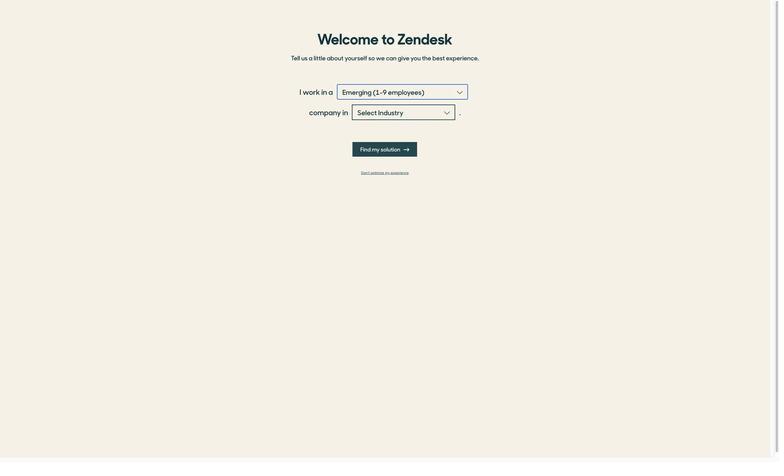 Task type: vqa. For each thing, say whether or not it's contained in the screenshot.
yourself
yes



Task type: locate. For each thing, give the bounding box(es) containing it.
my inside button
[[372, 145, 380, 153]]

in
[[321, 87, 327, 97], [342, 107, 348, 117]]

in right work
[[321, 87, 327, 97]]

zendesk
[[397, 27, 453, 48]]

a right work
[[329, 87, 333, 97]]

give
[[398, 53, 409, 62]]

us
[[301, 53, 308, 62]]

a
[[309, 53, 313, 62], [329, 87, 333, 97]]

0 horizontal spatial a
[[309, 53, 313, 62]]

find
[[360, 145, 371, 153]]

0 horizontal spatial my
[[372, 145, 380, 153]]

in right company
[[342, 107, 348, 117]]

my
[[372, 145, 380, 153], [385, 171, 390, 175]]

the
[[422, 53, 431, 62]]

0 vertical spatial a
[[309, 53, 313, 62]]

0 vertical spatial in
[[321, 87, 327, 97]]

don't optimize my experience
[[361, 171, 409, 175]]

work
[[303, 87, 320, 97]]

can
[[386, 53, 397, 62]]

1 horizontal spatial my
[[385, 171, 390, 175]]

company in
[[309, 107, 348, 117]]

experience.
[[446, 53, 479, 62]]

welcome to zendesk
[[317, 27, 453, 48]]

1 vertical spatial in
[[342, 107, 348, 117]]

1 vertical spatial a
[[329, 87, 333, 97]]

we
[[376, 53, 385, 62]]

don't
[[361, 171, 370, 175]]

so
[[368, 53, 375, 62]]

don't optimize my experience link
[[287, 171, 483, 175]]

little
[[314, 53, 326, 62]]

my right find at the left top of the page
[[372, 145, 380, 153]]

a right us
[[309, 53, 313, 62]]

my right optimize
[[385, 171, 390, 175]]

tell us a little about yourself so we can give you the best experience.
[[291, 53, 479, 62]]

0 vertical spatial my
[[372, 145, 380, 153]]

find     my solution
[[360, 145, 402, 153]]



Task type: describe. For each thing, give the bounding box(es) containing it.
best
[[432, 53, 445, 62]]

1 vertical spatial my
[[385, 171, 390, 175]]

1 horizontal spatial a
[[329, 87, 333, 97]]

optimize
[[371, 171, 384, 175]]

to
[[381, 27, 395, 48]]

i work in a
[[300, 87, 333, 97]]

company
[[309, 107, 341, 117]]

about
[[327, 53, 344, 62]]

.
[[459, 107, 461, 117]]

arrow right image
[[404, 147, 409, 152]]

experience
[[391, 171, 409, 175]]

solution
[[381, 145, 400, 153]]

find     my solution button
[[353, 142, 417, 157]]

i
[[300, 87, 301, 97]]

welcome
[[317, 27, 379, 48]]

0 horizontal spatial in
[[321, 87, 327, 97]]

you
[[411, 53, 421, 62]]

tell
[[291, 53, 300, 62]]

1 horizontal spatial in
[[342, 107, 348, 117]]

yourself
[[345, 53, 367, 62]]



